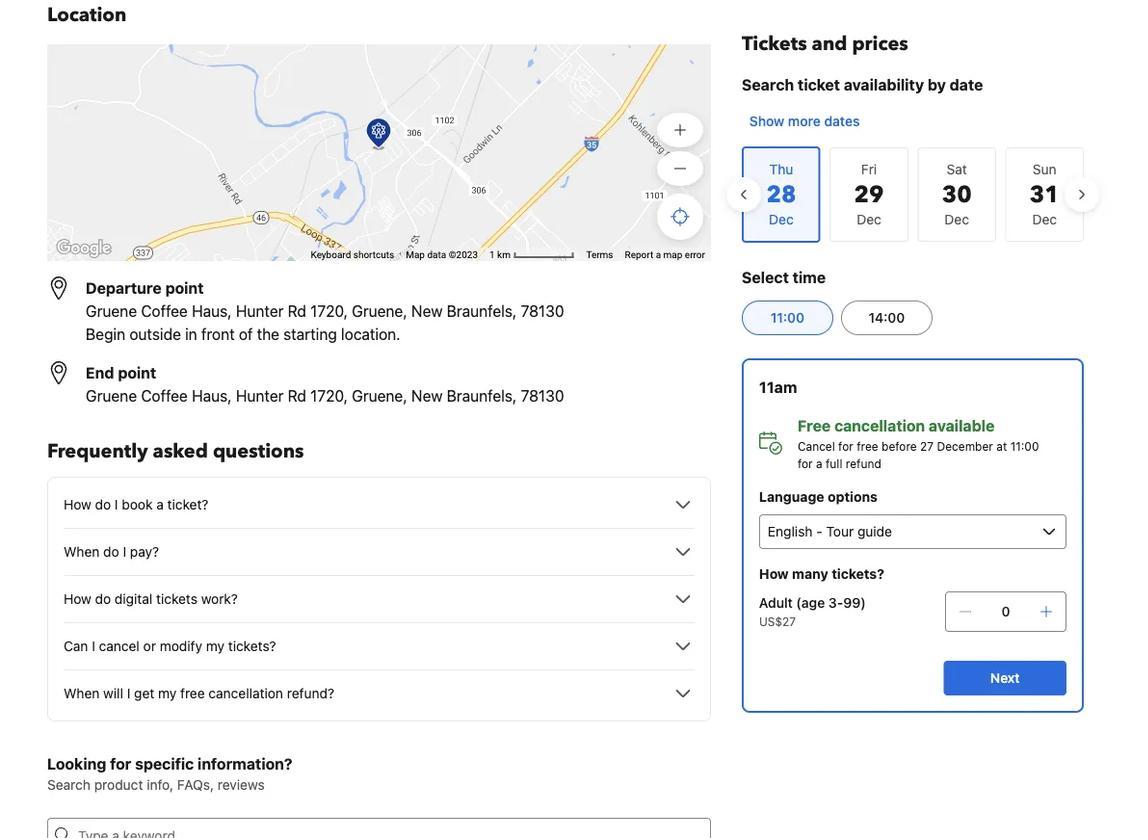 Task type: vqa. For each thing, say whether or not it's contained in the screenshot.
rd corresponding to Departure
yes



Task type: locate. For each thing, give the bounding box(es) containing it.
for
[[838, 439, 854, 453], [798, 457, 813, 470], [110, 755, 131, 773]]

refund?
[[287, 686, 334, 701]]

new inside departure point gruene coffee haus, hunter rd 1720, gruene, new braunfels, 78130 begin outside in front of the starting location.
[[411, 302, 443, 320]]

1 horizontal spatial a
[[656, 249, 661, 261]]

0 horizontal spatial search
[[47, 777, 91, 793]]

0 vertical spatial 1720,
[[310, 302, 348, 320]]

dec inside sun 31 dec
[[1032, 211, 1057, 227]]

cancel
[[99, 638, 140, 654]]

point inside end point gruene coffee haus, hunter rd 1720, gruene, new braunfels, 78130
[[118, 364, 156, 382]]

1 gruene from the top
[[86, 302, 137, 320]]

cancellation left refund?
[[209, 686, 283, 701]]

0 vertical spatial free
[[857, 439, 878, 453]]

1 haus, from the top
[[192, 302, 232, 320]]

0 vertical spatial do
[[95, 497, 111, 513]]

for up full
[[838, 439, 854, 453]]

haus, inside departure point gruene coffee haus, hunter rd 1720, gruene, new braunfels, 78130 begin outside in front of the starting location.
[[192, 302, 232, 320]]

departure
[[86, 279, 162, 297]]

1 vertical spatial coffee
[[141, 387, 188, 405]]

3-
[[828, 595, 843, 611]]

next
[[990, 670, 1020, 686]]

rd for departure
[[288, 302, 306, 320]]

for up product
[[110, 755, 131, 773]]

0 vertical spatial point
[[165, 279, 204, 297]]

when do i pay?
[[64, 544, 159, 560]]

how do i book a ticket?
[[64, 497, 209, 513]]

1 when from the top
[[64, 544, 100, 560]]

1 vertical spatial braunfels,
[[447, 387, 517, 405]]

how do digital tickets work? button
[[64, 588, 695, 611]]

1 hunter from the top
[[236, 302, 284, 320]]

1 vertical spatial 1720,
[[310, 387, 348, 405]]

new for end point gruene coffee haus, hunter rd 1720, gruene, new braunfels, 78130
[[411, 387, 443, 405]]

0 vertical spatial when
[[64, 544, 100, 560]]

point for departure
[[165, 279, 204, 297]]

hunter
[[236, 302, 284, 320], [236, 387, 284, 405]]

78130 inside departure point gruene coffee haus, hunter rd 1720, gruene, new braunfels, 78130 begin outside in front of the starting location.
[[521, 302, 564, 320]]

0 vertical spatial gruene
[[86, 302, 137, 320]]

december
[[937, 439, 993, 453]]

before
[[882, 439, 917, 453]]

dec down 31
[[1032, 211, 1057, 227]]

how up can
[[64, 591, 91, 607]]

when left will
[[64, 686, 100, 701]]

dec for 29
[[857, 211, 881, 227]]

do inside when do i pay? dropdown button
[[103, 544, 119, 560]]

do for pay?
[[103, 544, 119, 560]]

1 vertical spatial how
[[759, 566, 789, 582]]

0 vertical spatial a
[[656, 249, 661, 261]]

gruene up begin
[[86, 302, 137, 320]]

1 coffee from the top
[[141, 302, 188, 320]]

11:00 inside free cancellation available cancel for free before 27 december at 11:00 for a full refund
[[1010, 439, 1039, 453]]

0 horizontal spatial tickets?
[[228, 638, 276, 654]]

rd for end
[[288, 387, 306, 405]]

hunter inside departure point gruene coffee haus, hunter rd 1720, gruene, new braunfels, 78130 begin outside in front of the starting location.
[[236, 302, 284, 320]]

31
[[1030, 179, 1060, 211]]

1720, inside departure point gruene coffee haus, hunter rd 1720, gruene, new braunfels, 78130 begin outside in front of the starting location.
[[310, 302, 348, 320]]

tickets? inside dropdown button
[[228, 638, 276, 654]]

cancel
[[798, 439, 835, 453]]

1 vertical spatial for
[[798, 457, 813, 470]]

0 vertical spatial new
[[411, 302, 443, 320]]

1720, inside end point gruene coffee haus, hunter rd 1720, gruene, new braunfels, 78130
[[310, 387, 348, 405]]

0 horizontal spatial a
[[156, 497, 164, 513]]

haus, for departure
[[192, 302, 232, 320]]

point right the end
[[118, 364, 156, 382]]

1720, for end
[[310, 387, 348, 405]]

gruene, up the location.
[[352, 302, 407, 320]]

how
[[64, 497, 91, 513], [759, 566, 789, 582], [64, 591, 91, 607]]

1 vertical spatial free
[[180, 686, 205, 701]]

11:00
[[771, 310, 805, 326], [1010, 439, 1039, 453]]

1 dec from the left
[[857, 211, 881, 227]]

0 horizontal spatial free
[[180, 686, 205, 701]]

coffee inside departure point gruene coffee haus, hunter rd 1720, gruene, new braunfels, 78130 begin outside in front of the starting location.
[[141, 302, 188, 320]]

i inside dropdown button
[[115, 497, 118, 513]]

0 vertical spatial search
[[742, 76, 794, 94]]

2 vertical spatial for
[[110, 755, 131, 773]]

end point gruene coffee haus, hunter rd 1720, gruene, new braunfels, 78130
[[86, 364, 564, 405]]

0 vertical spatial tickets?
[[832, 566, 884, 582]]

1 vertical spatial new
[[411, 387, 443, 405]]

a right book on the left
[[156, 497, 164, 513]]

dec
[[857, 211, 881, 227], [945, 211, 969, 227], [1032, 211, 1057, 227]]

region
[[726, 139, 1099, 251]]

78130
[[521, 302, 564, 320], [521, 387, 564, 405]]

1 1720, from the top
[[310, 302, 348, 320]]

rd inside end point gruene coffee haus, hunter rd 1720, gruene, new braunfels, 78130
[[288, 387, 306, 405]]

coffee inside end point gruene coffee haus, hunter rd 1720, gruene, new braunfels, 78130
[[141, 387, 188, 405]]

gruene,
[[352, 302, 407, 320], [352, 387, 407, 405]]

0 vertical spatial coffee
[[141, 302, 188, 320]]

2 gruene from the top
[[86, 387, 137, 405]]

gruene, for end point gruene coffee haus, hunter rd 1720, gruene, new braunfels, 78130
[[352, 387, 407, 405]]

tickets? up 99)
[[832, 566, 884, 582]]

0 vertical spatial gruene,
[[352, 302, 407, 320]]

for inside looking for specific information? search product info, faqs, reviews
[[110, 755, 131, 773]]

0 vertical spatial my
[[206, 638, 224, 654]]

when left pay?
[[64, 544, 100, 560]]

0 horizontal spatial dec
[[857, 211, 881, 227]]

i
[[115, 497, 118, 513], [123, 544, 126, 560], [92, 638, 95, 654], [127, 686, 130, 701]]

1 rd from the top
[[288, 302, 306, 320]]

1720, down "starting"
[[310, 387, 348, 405]]

1 78130 from the top
[[521, 302, 564, 320]]

0 vertical spatial rd
[[288, 302, 306, 320]]

my right modify
[[206, 638, 224, 654]]

2 when from the top
[[64, 686, 100, 701]]

show more dates
[[750, 113, 860, 129]]

how inside dropdown button
[[64, 591, 91, 607]]

gruene for end
[[86, 387, 137, 405]]

many
[[792, 566, 828, 582]]

coffee
[[141, 302, 188, 320], [141, 387, 188, 405]]

new inside end point gruene coffee haus, hunter rd 1720, gruene, new braunfels, 78130
[[411, 387, 443, 405]]

options
[[828, 489, 878, 505]]

0 vertical spatial 78130
[[521, 302, 564, 320]]

1 horizontal spatial search
[[742, 76, 794, 94]]

dec inside "fri 29 dec"
[[857, 211, 881, 227]]

1 horizontal spatial my
[[206, 638, 224, 654]]

of
[[239, 325, 253, 343]]

dec down 29
[[857, 211, 881, 227]]

how do digital tickets work?
[[64, 591, 238, 607]]

km
[[497, 249, 511, 261]]

free inside free cancellation available cancel for free before 27 december at 11:00 for a full refund
[[857, 439, 878, 453]]

braunfels, inside end point gruene coffee haus, hunter rd 1720, gruene, new braunfels, 78130
[[447, 387, 517, 405]]

2 horizontal spatial dec
[[1032, 211, 1057, 227]]

1 vertical spatial search
[[47, 777, 91, 793]]

2 rd from the top
[[288, 387, 306, 405]]

cancellation up before
[[834, 417, 925, 435]]

gruene, inside departure point gruene coffee haus, hunter rd 1720, gruene, new braunfels, 78130 begin outside in front of the starting location.
[[352, 302, 407, 320]]

1 vertical spatial gruene
[[86, 387, 137, 405]]

get
[[134, 686, 154, 701]]

braunfels, for departure point gruene coffee haus, hunter rd 1720, gruene, new braunfels, 78130 begin outside in front of the starting location.
[[447, 302, 517, 320]]

coffee up outside
[[141, 302, 188, 320]]

gruene inside departure point gruene coffee haus, hunter rd 1720, gruene, new braunfels, 78130 begin outside in front of the starting location.
[[86, 302, 137, 320]]

reviews
[[218, 777, 265, 793]]

hunter up the on the top of the page
[[236, 302, 284, 320]]

dec for 31
[[1032, 211, 1057, 227]]

1 horizontal spatial point
[[165, 279, 204, 297]]

2 78130 from the top
[[521, 387, 564, 405]]

1 vertical spatial tickets?
[[228, 638, 276, 654]]

hunter for end
[[236, 387, 284, 405]]

0 vertical spatial cancellation
[[834, 417, 925, 435]]

dec down 30
[[945, 211, 969, 227]]

how up adult
[[759, 566, 789, 582]]

how many tickets?
[[759, 566, 884, 582]]

digital
[[115, 591, 152, 607]]

2 gruene, from the top
[[352, 387, 407, 405]]

dec inside the sat 30 dec
[[945, 211, 969, 227]]

cancellation inside dropdown button
[[209, 686, 283, 701]]

tickets? down work?
[[228, 638, 276, 654]]

0 vertical spatial haus,
[[192, 302, 232, 320]]

a inside dropdown button
[[156, 497, 164, 513]]

gruene, inside end point gruene coffee haus, hunter rd 1720, gruene, new braunfels, 78130
[[352, 387, 407, 405]]

coffee up frequently asked questions
[[141, 387, 188, 405]]

a left map
[[656, 249, 661, 261]]

1 vertical spatial 78130
[[521, 387, 564, 405]]

2 dec from the left
[[945, 211, 969, 227]]

rd down "starting"
[[288, 387, 306, 405]]

report a map error link
[[625, 249, 705, 261]]

rd up "starting"
[[288, 302, 306, 320]]

1 vertical spatial when
[[64, 686, 100, 701]]

2 haus, from the top
[[192, 387, 232, 405]]

0 vertical spatial braunfels,
[[447, 302, 517, 320]]

a inside free cancellation available cancel for free before 27 december at 11:00 for a full refund
[[816, 457, 823, 470]]

i left pay?
[[123, 544, 126, 560]]

can i cancel or modify my tickets? button
[[64, 635, 695, 658]]

1 horizontal spatial dec
[[945, 211, 969, 227]]

my right get
[[158, 686, 177, 701]]

point inside departure point gruene coffee haus, hunter rd 1720, gruene, new braunfels, 78130 begin outside in front of the starting location.
[[165, 279, 204, 297]]

sat 30 dec
[[942, 161, 972, 227]]

how for how many tickets?
[[759, 566, 789, 582]]

and
[[812, 31, 847, 57]]

2 hunter from the top
[[236, 387, 284, 405]]

do inside how do i book a ticket? dropdown button
[[95, 497, 111, 513]]

free up refund
[[857, 439, 878, 453]]

dates
[[824, 113, 860, 129]]

0 vertical spatial how
[[64, 497, 91, 513]]

search
[[742, 76, 794, 94], [47, 777, 91, 793]]

do left pay?
[[103, 544, 119, 560]]

when will i get my free cancellation refund?
[[64, 686, 334, 701]]

in
[[185, 325, 197, 343]]

2 vertical spatial a
[[156, 497, 164, 513]]

point for end
[[118, 364, 156, 382]]

78130 inside end point gruene coffee haus, hunter rd 1720, gruene, new braunfels, 78130
[[521, 387, 564, 405]]

information?
[[198, 755, 292, 773]]

point up in
[[165, 279, 204, 297]]

free right get
[[180, 686, 205, 701]]

available
[[929, 417, 995, 435]]

1 vertical spatial my
[[158, 686, 177, 701]]

map
[[663, 249, 683, 261]]

sat
[[947, 161, 967, 177]]

3 dec from the left
[[1032, 211, 1057, 227]]

0 vertical spatial 11:00
[[771, 310, 805, 326]]

1 horizontal spatial free
[[857, 439, 878, 453]]

do inside how do digital tickets work? dropdown button
[[95, 591, 111, 607]]

for down cancel
[[798, 457, 813, 470]]

braunfels, inside departure point gruene coffee haus, hunter rd 1720, gruene, new braunfels, 78130 begin outside in front of the starting location.
[[447, 302, 517, 320]]

2 horizontal spatial a
[[816, 457, 823, 470]]

do left book on the left
[[95, 497, 111, 513]]

0 horizontal spatial 11:00
[[771, 310, 805, 326]]

1720, for departure
[[310, 302, 348, 320]]

do left 'digital'
[[95, 591, 111, 607]]

hunter inside end point gruene coffee haus, hunter rd 1720, gruene, new braunfels, 78130
[[236, 387, 284, 405]]

point
[[165, 279, 204, 297], [118, 364, 156, 382]]

asked
[[153, 438, 208, 465]]

1 vertical spatial 11:00
[[1010, 439, 1039, 453]]

how inside dropdown button
[[64, 497, 91, 513]]

1 horizontal spatial tickets?
[[832, 566, 884, 582]]

haus, down front
[[192, 387, 232, 405]]

free inside dropdown button
[[180, 686, 205, 701]]

1 horizontal spatial for
[[798, 457, 813, 470]]

1720, up "starting"
[[310, 302, 348, 320]]

1 vertical spatial gruene,
[[352, 387, 407, 405]]

1 horizontal spatial 11:00
[[1010, 439, 1039, 453]]

hunter up "questions"
[[236, 387, 284, 405]]

1 vertical spatial haus,
[[192, 387, 232, 405]]

region containing 29
[[726, 139, 1099, 251]]

i right will
[[127, 686, 130, 701]]

11:00 right at
[[1010, 439, 1039, 453]]

haus, up front
[[192, 302, 232, 320]]

gruene inside end point gruene coffee haus, hunter rd 1720, gruene, new braunfels, 78130
[[86, 387, 137, 405]]

free
[[857, 439, 878, 453], [180, 686, 205, 701]]

0 vertical spatial hunter
[[236, 302, 284, 320]]

report a map error
[[625, 249, 705, 261]]

1 braunfels, from the top
[[447, 302, 517, 320]]

haus, for end
[[192, 387, 232, 405]]

at
[[997, 439, 1007, 453]]

1 gruene, from the top
[[352, 302, 407, 320]]

how down frequently
[[64, 497, 91, 513]]

haus,
[[192, 302, 232, 320], [192, 387, 232, 405]]

2 vertical spatial do
[[95, 591, 111, 607]]

2 coffee from the top
[[141, 387, 188, 405]]

rd inside departure point gruene coffee haus, hunter rd 1720, gruene, new braunfels, 78130 begin outside in front of the starting location.
[[288, 302, 306, 320]]

gruene, down the location.
[[352, 387, 407, 405]]

2 1720, from the top
[[310, 387, 348, 405]]

0 horizontal spatial for
[[110, 755, 131, 773]]

2 new from the top
[[411, 387, 443, 405]]

faqs,
[[177, 777, 214, 793]]

1720,
[[310, 302, 348, 320], [310, 387, 348, 405]]

30
[[942, 179, 972, 211]]

1 vertical spatial cancellation
[[209, 686, 283, 701]]

a left full
[[816, 457, 823, 470]]

1 new from the top
[[411, 302, 443, 320]]

i for get
[[127, 686, 130, 701]]

pay?
[[130, 544, 159, 560]]

terms link
[[586, 249, 613, 261]]

i left book on the left
[[115, 497, 118, 513]]

my
[[206, 638, 224, 654], [158, 686, 177, 701]]

map data ©2023
[[406, 249, 478, 261]]

1 vertical spatial hunter
[[236, 387, 284, 405]]

gruene down the end
[[86, 387, 137, 405]]

1 horizontal spatial cancellation
[[834, 417, 925, 435]]

2 vertical spatial how
[[64, 591, 91, 607]]

0 horizontal spatial point
[[118, 364, 156, 382]]

search up show
[[742, 76, 794, 94]]

1 vertical spatial point
[[118, 364, 156, 382]]

search down looking
[[47, 777, 91, 793]]

a
[[656, 249, 661, 261], [816, 457, 823, 470], [156, 497, 164, 513]]

1 vertical spatial a
[[816, 457, 823, 470]]

keyboard shortcuts
[[311, 249, 394, 261]]

haus, inside end point gruene coffee haus, hunter rd 1720, gruene, new braunfels, 78130
[[192, 387, 232, 405]]

do
[[95, 497, 111, 513], [103, 544, 119, 560], [95, 591, 111, 607]]

front
[[201, 325, 235, 343]]

1 vertical spatial do
[[103, 544, 119, 560]]

1 vertical spatial rd
[[288, 387, 306, 405]]

99)
[[843, 595, 866, 611]]

0 horizontal spatial cancellation
[[209, 686, 283, 701]]

2 horizontal spatial for
[[838, 439, 854, 453]]

ticket?
[[167, 497, 209, 513]]

2 braunfels, from the top
[[447, 387, 517, 405]]

11:00 down select time
[[771, 310, 805, 326]]



Task type: describe. For each thing, give the bounding box(es) containing it.
i for book
[[115, 497, 118, 513]]

specific
[[135, 755, 194, 773]]

error
[[685, 249, 705, 261]]

google image
[[52, 236, 116, 261]]

looking for specific information? search product info, faqs, reviews
[[47, 755, 292, 793]]

prices
[[852, 31, 908, 57]]

show more dates button
[[742, 104, 868, 139]]

0
[[1002, 604, 1010, 620]]

full
[[826, 457, 843, 470]]

coffee for end
[[141, 387, 188, 405]]

map region
[[0, 0, 714, 486]]

free
[[798, 417, 831, 435]]

coffee for departure
[[141, 302, 188, 320]]

end
[[86, 364, 114, 382]]

location.
[[341, 325, 401, 343]]

search inside looking for specific information? search product info, faqs, reviews
[[47, 777, 91, 793]]

modify
[[160, 638, 202, 654]]

0 horizontal spatial my
[[158, 686, 177, 701]]

when do i pay? button
[[64, 541, 695, 564]]

keyboard
[[311, 249, 351, 261]]

how do i book a ticket? button
[[64, 493, 695, 516]]

next button
[[944, 661, 1067, 696]]

or
[[143, 638, 156, 654]]

1 km
[[489, 249, 513, 261]]

tickets
[[156, 591, 197, 607]]

new for departure point gruene coffee haus, hunter rd 1720, gruene, new braunfels, 78130 begin outside in front of the starting location.
[[411, 302, 443, 320]]

can
[[64, 638, 88, 654]]

us$27
[[759, 615, 796, 628]]

gruene for departure
[[86, 302, 137, 320]]

language options
[[759, 489, 878, 505]]

how for how do i book a ticket?
[[64, 497, 91, 513]]

when for when do i pay?
[[64, 544, 100, 560]]

will
[[103, 686, 123, 701]]

frequently asked questions
[[47, 438, 304, 465]]

departure point gruene coffee haus, hunter rd 1720, gruene, new braunfels, 78130 begin outside in front of the starting location.
[[86, 279, 564, 343]]

hunter for departure
[[236, 302, 284, 320]]

i right can
[[92, 638, 95, 654]]

78130 for departure point gruene coffee haus, hunter rd 1720, gruene, new braunfels, 78130 begin outside in front of the starting location.
[[521, 302, 564, 320]]

78130 for end point gruene coffee haus, hunter rd 1720, gruene, new braunfels, 78130
[[521, 387, 564, 405]]

Type a keyword field
[[70, 818, 711, 838]]

sun
[[1033, 161, 1057, 177]]

fri
[[861, 161, 877, 177]]

1 km button
[[484, 248, 580, 262]]

sun 31 dec
[[1030, 161, 1060, 227]]

shortcuts
[[353, 249, 394, 261]]

tickets and prices
[[742, 31, 908, 57]]

data
[[427, 249, 446, 261]]

free for will
[[180, 686, 205, 701]]

(age
[[796, 595, 825, 611]]

availability
[[844, 76, 924, 94]]

questions
[[213, 438, 304, 465]]

show
[[750, 113, 785, 129]]

dec for 30
[[945, 211, 969, 227]]

how for how do digital tickets work?
[[64, 591, 91, 607]]

do for book
[[95, 497, 111, 513]]

1
[[489, 249, 495, 261]]

29
[[854, 179, 884, 211]]

by
[[928, 76, 946, 94]]

free cancellation available cancel for free before 27 december at 11:00 for a full refund
[[798, 417, 1039, 470]]

begin
[[86, 325, 125, 343]]

date
[[950, 76, 983, 94]]

looking
[[47, 755, 106, 773]]

frequently
[[47, 438, 148, 465]]

i for pay?
[[123, 544, 126, 560]]

report
[[625, 249, 653, 261]]

adult
[[759, 595, 793, 611]]

book
[[122, 497, 153, 513]]

free for cancellation
[[857, 439, 878, 453]]

outside
[[129, 325, 181, 343]]

map
[[406, 249, 425, 261]]

location
[[47, 2, 127, 28]]

terms
[[586, 249, 613, 261]]

when for when will i get my free cancellation refund?
[[64, 686, 100, 701]]

search ticket availability by date
[[742, 76, 983, 94]]

the
[[257, 325, 279, 343]]

cancellation inside free cancellation available cancel for free before 27 december at 11:00 for a full refund
[[834, 417, 925, 435]]

refund
[[846, 457, 881, 470]]

14:00
[[869, 310, 905, 326]]

©2023
[[449, 249, 478, 261]]

can i cancel or modify my tickets?
[[64, 638, 276, 654]]

language
[[759, 489, 824, 505]]

tickets
[[742, 31, 807, 57]]

more
[[788, 113, 821, 129]]

0 vertical spatial for
[[838, 439, 854, 453]]

adult (age 3-99) us$27
[[759, 595, 866, 628]]

starting
[[283, 325, 337, 343]]

info,
[[147, 777, 174, 793]]

gruene, for departure point gruene coffee haus, hunter rd 1720, gruene, new braunfels, 78130 begin outside in front of the starting location.
[[352, 302, 407, 320]]

work?
[[201, 591, 238, 607]]

do for tickets
[[95, 591, 111, 607]]

fri 29 dec
[[854, 161, 884, 227]]

11am
[[759, 378, 797, 396]]

27
[[920, 439, 934, 453]]

keyboard shortcuts button
[[311, 248, 394, 262]]

braunfels, for end point gruene coffee haus, hunter rd 1720, gruene, new braunfels, 78130
[[447, 387, 517, 405]]



